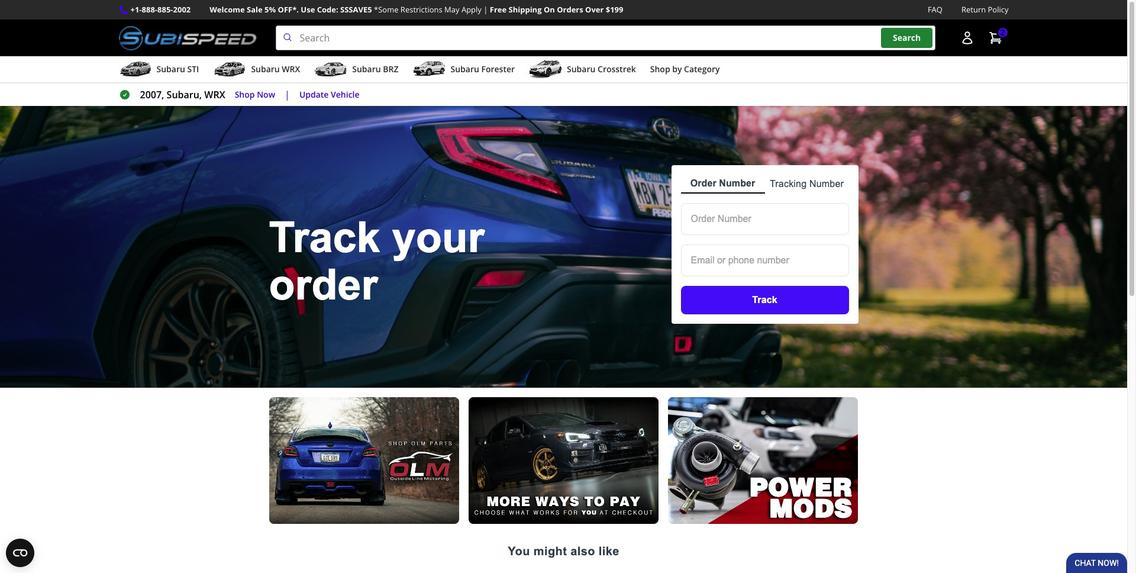 Task type: describe. For each thing, give the bounding box(es) containing it.
search
[[893, 32, 921, 43]]

$199
[[606, 4, 624, 15]]

over
[[586, 4, 604, 15]]

5%
[[265, 4, 276, 15]]

update vehicle
[[300, 89, 360, 100]]

subaru crosstrek
[[567, 63, 636, 75]]

subispeed logo image
[[119, 26, 257, 50]]

vehicle
[[331, 89, 360, 100]]

subaru wrx
[[251, 63, 300, 75]]

search input field
[[276, 26, 936, 50]]

subaru sti
[[157, 63, 199, 75]]

subaru wrx button
[[213, 59, 300, 82]]

off*.
[[278, 4, 299, 15]]

sssave5
[[340, 4, 372, 15]]

button image
[[961, 31, 975, 45]]

+1-888-885-2002 link
[[131, 4, 191, 16]]

2 button
[[983, 26, 1009, 50]]

subaru forester button
[[413, 59, 515, 82]]

category
[[684, 63, 720, 75]]

subaru for subaru brz
[[352, 63, 381, 75]]

forester
[[482, 63, 515, 75]]

restrictions
[[401, 4, 443, 15]]

*some
[[374, 4, 399, 15]]

open widget image
[[6, 539, 34, 567]]

subaru forester
[[451, 63, 515, 75]]

update vehicle button
[[300, 88, 360, 102]]

subaru brz
[[352, 63, 399, 75]]

policy
[[988, 4, 1009, 15]]

wrx inside dropdown button
[[282, 63, 300, 75]]

a subaru sti thumbnail image image
[[119, 60, 152, 78]]

shop for shop now
[[235, 89, 255, 100]]

+1-
[[131, 4, 142, 15]]

sale
[[247, 4, 263, 15]]

shop now
[[235, 89, 275, 100]]

885-
[[158, 4, 173, 15]]

brz
[[383, 63, 399, 75]]

shop by category
[[651, 63, 720, 75]]

shipping
[[509, 4, 542, 15]]

subaru sti button
[[119, 59, 199, 82]]

subaru for subaru wrx
[[251, 63, 280, 75]]

1 vertical spatial wrx
[[204, 88, 225, 101]]

by
[[673, 63, 682, 75]]



Task type: locate. For each thing, give the bounding box(es) containing it.
subaru for subaru forester
[[451, 63, 479, 75]]

subaru left forester
[[451, 63, 479, 75]]

2007, subaru, wrx
[[140, 88, 225, 101]]

subaru left sti
[[157, 63, 185, 75]]

2
[[1001, 27, 1006, 38]]

1 horizontal spatial wrx
[[282, 63, 300, 75]]

5 subaru from the left
[[567, 63, 596, 75]]

subaru
[[157, 63, 185, 75], [251, 63, 280, 75], [352, 63, 381, 75], [451, 63, 479, 75], [567, 63, 596, 75]]

0 vertical spatial wrx
[[282, 63, 300, 75]]

subaru left the crosstrek
[[567, 63, 596, 75]]

free
[[490, 4, 507, 15]]

a subaru forester thumbnail image image
[[413, 60, 446, 78]]

4 subaru from the left
[[451, 63, 479, 75]]

| right now
[[285, 88, 290, 101]]

2007,
[[140, 88, 164, 101]]

subaru left brz
[[352, 63, 381, 75]]

return policy
[[962, 4, 1009, 15]]

update
[[300, 89, 329, 100]]

888-
[[142, 4, 158, 15]]

0 horizontal spatial wrx
[[204, 88, 225, 101]]

search button
[[882, 28, 933, 48]]

wrx down a subaru wrx thumbnail image
[[204, 88, 225, 101]]

may
[[445, 4, 460, 15]]

1 subaru from the left
[[157, 63, 185, 75]]

*some restrictions may apply | free shipping on orders over $199
[[374, 4, 624, 15]]

1 horizontal spatial shop
[[651, 63, 671, 75]]

2002
[[173, 4, 191, 15]]

+1-888-885-2002
[[131, 4, 191, 15]]

3 subaru from the left
[[352, 63, 381, 75]]

a subaru wrx thumbnail image image
[[213, 60, 247, 78]]

welcome sale 5% off*. use code: sssave5
[[210, 4, 372, 15]]

on
[[544, 4, 555, 15]]

1 vertical spatial shop
[[235, 89, 255, 100]]

wrx
[[282, 63, 300, 75], [204, 88, 225, 101]]

a subaru brz thumbnail image image
[[315, 60, 348, 78]]

code:
[[317, 4, 338, 15]]

|
[[484, 4, 488, 15], [285, 88, 290, 101]]

0 vertical spatial |
[[484, 4, 488, 15]]

a subaru crosstrek thumbnail image image
[[529, 60, 562, 78]]

orders
[[557, 4, 584, 15]]

subaru for subaru sti
[[157, 63, 185, 75]]

0 horizontal spatial shop
[[235, 89, 255, 100]]

apply
[[462, 4, 482, 15]]

use
[[301, 4, 315, 15]]

0 vertical spatial shop
[[651, 63, 671, 75]]

shop left now
[[235, 89, 255, 100]]

shop left by
[[651, 63, 671, 75]]

shop now link
[[235, 88, 275, 102]]

subaru up now
[[251, 63, 280, 75]]

return
[[962, 4, 986, 15]]

faq
[[928, 4, 943, 15]]

2 subaru from the left
[[251, 63, 280, 75]]

subaru crosstrek button
[[529, 59, 636, 82]]

subaru,
[[167, 88, 202, 101]]

shop
[[651, 63, 671, 75], [235, 89, 255, 100]]

return policy link
[[962, 4, 1009, 16]]

shop by category button
[[651, 59, 720, 82]]

shop inside dropdown button
[[651, 63, 671, 75]]

1 horizontal spatial |
[[484, 4, 488, 15]]

0 horizontal spatial |
[[285, 88, 290, 101]]

subaru for subaru crosstrek
[[567, 63, 596, 75]]

crosstrek
[[598, 63, 636, 75]]

now
[[257, 89, 275, 100]]

| left free
[[484, 4, 488, 15]]

1 vertical spatial |
[[285, 88, 290, 101]]

subaru brz button
[[315, 59, 399, 82]]

sti
[[187, 63, 199, 75]]

wrx up update
[[282, 63, 300, 75]]

shop for shop by category
[[651, 63, 671, 75]]

welcome
[[210, 4, 245, 15]]

faq link
[[928, 4, 943, 16]]



Task type: vqa. For each thing, say whether or not it's contained in the screenshot.
faq in the right of the page
yes



